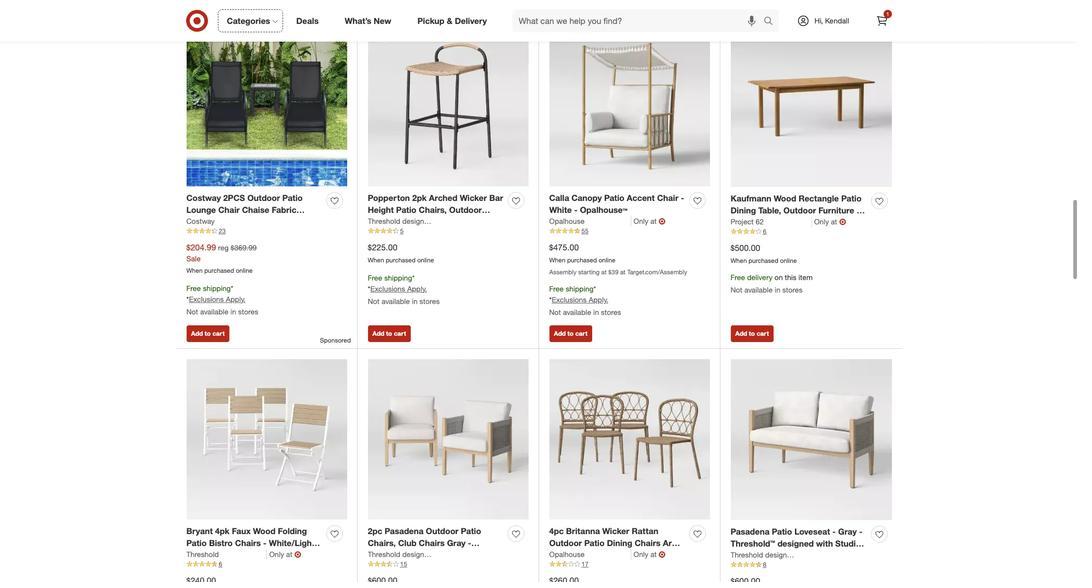 Task type: describe. For each thing, give the bounding box(es) containing it.
at for kaufmann wood rectangle patio dining table, outdoor furniture - natural - project 62™
[[831, 217, 837, 226]]

add to cart for kaufmann wood rectangle patio dining table, outdoor furniture - natural - project 62™
[[735, 330, 769, 338]]

folding
[[278, 527, 307, 537]]

1 horizontal spatial wood
[[253, 527, 276, 537]]

gray inside the pasadena patio loveseat - gray - threshold™ designed with studio mcgee
[[838, 527, 857, 538]]

costway 2pcs outdoor patio lounge chair chaise fabric adjustable reclining armrest black
[[186, 193, 303, 239]]

$500.00
[[731, 243, 760, 253]]

deals
[[296, 15, 319, 26]]

fabric
[[272, 205, 296, 215]]

4pk
[[215, 527, 230, 537]]

2pcs
[[223, 193, 245, 204]]

chairs, inside 2pc pasadena outdoor patio chairs, club chairs gray - threshold™ designed with studio mcgee
[[368, 539, 396, 549]]

wood inside kaufmann wood rectangle patio dining table, outdoor furniture - natural - project 62™
[[774, 194, 796, 204]]

apply. for $475.00
[[589, 296, 608, 304]]

at left $39
[[601, 268, 607, 276]]

categories
[[227, 15, 270, 26]]

1 link
[[871, 9, 894, 32]]

online for $500.00
[[780, 257, 797, 265]]

hi,
[[815, 16, 823, 25]]

wicker inside the popperton 2pk arched wicker bar height patio chairs, outdoor furniture - black - threshold™ designed with studio mcgee
[[460, 193, 487, 204]]

white/light
[[269, 539, 315, 549]]

with inside the pasadena patio loveseat - gray - threshold™ designed with studio mcgee
[[816, 539, 833, 550]]

bryant 4pk faux wood folding patio bistro chairs - white/light wood - threshold™
[[186, 527, 315, 561]]

* down $204.99 reg $369.99 sale when purchased online
[[231, 284, 233, 293]]

mcgee inside the pasadena patio loveseat - gray - threshold™ designed with studio mcgee
[[731, 551, 759, 562]]

pickup
[[417, 15, 444, 26]]

search button
[[759, 9, 784, 34]]

what's new
[[345, 15, 391, 26]]

free delivery on this item not available in stores
[[731, 273, 813, 294]]

height
[[368, 205, 394, 215]]

2pc pasadena outdoor patio chairs, club chairs gray - threshold™ designed with studio mcgee link
[[368, 526, 504, 573]]

$204.99 reg $369.99 sale when purchased online
[[186, 243, 257, 275]]

new
[[374, 15, 391, 26]]

with inside 2pc pasadena outdoor patio chairs, club chairs gray - threshold™ designed with studio mcgee
[[453, 551, 470, 561]]

outdoor inside costway 2pcs outdoor patio lounge chair chaise fabric adjustable reclining armrest black
[[247, 193, 280, 204]]

6 link for 62™
[[731, 227, 892, 236]]

free for $475.00
[[549, 285, 564, 294]]

opalhouse link for white
[[549, 216, 631, 227]]

kendall
[[825, 16, 849, 25]]

exclusions apply. link for $475.00
[[552, 296, 608, 304]]

this
[[785, 273, 797, 282]]

not inside free delivery on this item not available in stores
[[731, 286, 742, 294]]

popperton 2pk arched wicker bar height patio chairs, outdoor furniture - black - threshold™ designed with studio mcgee
[[368, 193, 503, 239]]

patio inside bryant 4pk faux wood folding patio bistro chairs - white/light wood - threshold™
[[186, 539, 207, 549]]

6 for project
[[763, 228, 766, 236]]

only for accent
[[634, 217, 648, 226]]

lounge
[[186, 205, 216, 215]]

search
[[759, 16, 784, 27]]

62
[[756, 217, 764, 226]]

$39
[[608, 268, 618, 276]]

* down sale at the left
[[186, 295, 189, 304]]

* down $225.00
[[368, 285, 370, 293]]

chair inside calla canopy patio accent chair - white - opalhouse™
[[657, 193, 679, 204]]

opalhouse™ inside calla canopy patio accent chair - white - opalhouse™
[[580, 205, 628, 215]]

calla canopy patio accent chair - white - opalhouse™ link
[[549, 193, 685, 216]]

in inside free delivery on this item not available in stores
[[775, 286, 780, 294]]

threshold designed w/studio mcgee for patio
[[368, 217, 489, 226]]

what's new link
[[336, 9, 404, 32]]

$475.00 when purchased online assembly starting at $39 at target.com/assembly
[[549, 243, 687, 276]]

add for kaufmann wood rectangle patio dining table, outdoor furniture - natural - project 62™
[[735, 330, 747, 338]]

only at ¬ for patio
[[814, 217, 846, 227]]

opalhouse for calla
[[549, 217, 585, 226]]

outdoor inside the popperton 2pk arched wicker bar height patio chairs, outdoor furniture - black - threshold™ designed with studio mcgee
[[449, 205, 482, 215]]

what's
[[345, 15, 371, 26]]

designed inside 2pc pasadena outdoor patio chairs, club chairs gray - threshold™ designed with studio mcgee
[[415, 551, 451, 561]]

mcgee inside 2pc pasadena outdoor patio chairs, club chairs gray - threshold™ designed with studio mcgee
[[368, 562, 396, 573]]

threshold for popperton 2pk arched wicker bar height patio chairs, outdoor furniture - black - threshold™ designed with studio mcgee
[[368, 217, 400, 226]]

add to cart for calla canopy patio accent chair - white - opalhouse™
[[554, 330, 587, 338]]

pasadena inside the pasadena patio loveseat - gray - threshold™ designed with studio mcgee
[[731, 527, 770, 538]]

$475.00
[[549, 243, 579, 253]]

mcgee up 15 'link'
[[466, 551, 489, 559]]

chairs inside bryant 4pk faux wood folding patio bistro chairs - white/light wood - threshold™
[[235, 539, 261, 549]]

pasadena patio loveseat - gray - threshold™ designed with studio mcgee link
[[731, 527, 867, 562]]

opalhouse link for dining
[[549, 550, 631, 560]]

threshold designed w/studio mcgee link for chairs
[[368, 550, 489, 560]]

add for calla canopy patio accent chair - white - opalhouse™
[[554, 330, 566, 338]]

adjustable
[[186, 217, 229, 227]]

white
[[549, 205, 572, 215]]

patio inside 2pc pasadena outdoor patio chairs, club chairs gray - threshold™ designed with studio mcgee
[[461, 527, 481, 537]]

calla
[[549, 193, 569, 204]]

¬ for kaufmann wood rectangle patio dining table, outdoor furniture - natural - project 62™
[[839, 217, 846, 227]]

target.com/assembly
[[627, 268, 687, 276]]

hi, kendall
[[815, 16, 849, 25]]

kaufmann wood rectangle patio dining table, outdoor furniture - natural - project 62™
[[731, 194, 862, 228]]

cart for costway 2pcs outdoor patio lounge chair chaise fabric adjustable reclining armrest black
[[212, 330, 225, 338]]

* down assembly
[[549, 296, 552, 304]]

add to cart for costway 2pcs outdoor patio lounge chair chaise fabric adjustable reclining armrest black
[[191, 330, 225, 338]]

reclining
[[231, 217, 268, 227]]

mcgee up 8 'link'
[[828, 551, 852, 560]]

¬ for calla canopy patio accent chair - white - opalhouse™
[[659, 216, 666, 227]]

threshold for 2pc pasadena outdoor patio chairs, club chairs gray - threshold™ designed with studio mcgee
[[368, 551, 400, 559]]

to for calla canopy patio accent chair - white - opalhouse™
[[568, 330, 574, 338]]

only for rattan
[[634, 551, 648, 559]]

62™
[[799, 217, 813, 228]]

cart for calla canopy patio accent chair - white - opalhouse™
[[575, 330, 587, 338]]

pickup & delivery
[[417, 15, 487, 26]]

faux
[[232, 527, 251, 537]]

free for $225.00
[[368, 274, 382, 283]]

* down $225.00 when purchased online
[[412, 274, 415, 283]]

- inside 2pc pasadena outdoor patio chairs, club chairs gray - threshold™ designed with studio mcgee
[[468, 539, 471, 549]]

loveseat
[[795, 527, 830, 538]]

threshold link
[[186, 550, 267, 560]]

chairs down rattan
[[635, 539, 661, 549]]

4pc britanna wicker rattan outdoor patio dining chairs arm chairs brown - opalhouse™ link
[[549, 526, 685, 561]]

chaise
[[242, 205, 269, 215]]

free down sale at the left
[[186, 284, 201, 293]]

8 link
[[731, 561, 892, 570]]

arm
[[663, 539, 679, 549]]

purchased inside $204.99 reg $369.99 sale when purchased online
[[204, 267, 234, 275]]

categories link
[[218, 9, 283, 32]]

when for $475.00
[[549, 257, 565, 264]]

table,
[[758, 206, 781, 216]]

online for $225.00
[[417, 257, 434, 264]]

britanna
[[566, 527, 600, 537]]

when inside $204.99 reg $369.99 sale when purchased online
[[186, 267, 203, 275]]

1 project from the left
[[731, 217, 754, 226]]

opalhouse for 4pc
[[549, 551, 585, 559]]

4pc britanna wicker rattan outdoor patio dining chairs arm chairs brown - opalhouse™
[[549, 527, 679, 561]]

sale
[[186, 254, 201, 263]]

purchased for $475.00
[[567, 257, 597, 264]]

55
[[582, 227, 589, 235]]

0 horizontal spatial apply.
[[226, 295, 245, 304]]

reg
[[218, 244, 229, 252]]

canopy
[[572, 193, 602, 204]]

starting
[[578, 268, 600, 276]]

threshold™ inside the popperton 2pk arched wicker bar height patio chairs, outdoor furniture - black - threshold™ designed with studio mcgee
[[442, 217, 486, 227]]

&
[[447, 15, 453, 26]]

pasadena inside 2pc pasadena outdoor patio chairs, club chairs gray - threshold™ designed with studio mcgee
[[385, 527, 424, 537]]

0 horizontal spatial free shipping * * exclusions apply. not available in stores
[[186, 284, 258, 316]]

black for adjustable
[[186, 229, 209, 239]]

outdoor inside kaufmann wood rectangle patio dining table, outdoor furniture - natural - project 62™
[[783, 206, 816, 216]]

23 link
[[186, 227, 347, 236]]

designed inside the popperton 2pk arched wicker bar height patio chairs, outdoor furniture - black - threshold™ designed with studio mcgee
[[368, 229, 404, 239]]

natural
[[731, 217, 760, 228]]

apply. for $225.00
[[407, 285, 427, 293]]

15
[[400, 561, 407, 569]]

5
[[400, 227, 404, 235]]

threshold for pasadena patio loveseat - gray - threshold™ designed with studio mcgee
[[731, 551, 763, 560]]

5 link
[[368, 227, 528, 236]]

55 link
[[549, 227, 710, 236]]



Task type: locate. For each thing, give the bounding box(es) containing it.
online inside $475.00 when purchased online assembly starting at $39 at target.com/assembly
[[599, 257, 615, 264]]

exclusions apply. link for $225.00
[[370, 285, 427, 293]]

1 horizontal spatial exclusions apply. link
[[370, 285, 427, 293]]

patio inside costway 2pcs outdoor patio lounge chair chaise fabric adjustable reclining armrest black
[[282, 193, 303, 204]]

exclusions for $475.00
[[552, 296, 587, 304]]

3 add to cart button from the left
[[549, 326, 592, 343]]

kaufmann wood rectangle patio dining table, outdoor furniture - natural - project 62™ image
[[731, 26, 892, 187], [731, 26, 892, 187]]

only for patio
[[814, 217, 829, 226]]

free shipping * * exclusions apply. not available in stores
[[368, 274, 440, 306], [186, 284, 258, 316], [549, 285, 621, 317]]

4pc
[[549, 527, 564, 537]]

exclusions apply. link down $204.99 reg $369.99 sale when purchased online
[[189, 295, 245, 304]]

0 horizontal spatial furniture
[[368, 217, 404, 227]]

6 link for threshold™
[[186, 560, 347, 570]]

mcgee inside the popperton 2pk arched wicker bar height patio chairs, outdoor furniture - black - threshold™ designed with studio mcgee
[[454, 229, 482, 239]]

2 horizontal spatial apply.
[[589, 296, 608, 304]]

1 vertical spatial studio
[[835, 539, 861, 550]]

w/studio for designed
[[797, 551, 826, 560]]

kaufmann
[[731, 194, 771, 204]]

outdoor down the 4pc on the bottom
[[549, 539, 582, 549]]

0 vertical spatial chairs,
[[419, 205, 447, 215]]

at for bryant 4pk faux wood folding patio bistro chairs - white/light wood - threshold™
[[286, 551, 292, 559]]

¬ for bryant 4pk faux wood folding patio bistro chairs - white/light wood - threshold™
[[294, 550, 301, 560]]

1 horizontal spatial pasadena
[[731, 527, 770, 538]]

threshold™ inside 2pc pasadena outdoor patio chairs, club chairs gray - threshold™ designed with studio mcgee
[[368, 551, 412, 561]]

at down rectangle
[[831, 217, 837, 226]]

1 vertical spatial furniture
[[368, 217, 404, 227]]

only at ¬ right 62™
[[814, 217, 846, 227]]

club
[[398, 539, 417, 549]]

1 cart from the left
[[212, 330, 225, 338]]

1 vertical spatial gray
[[447, 539, 466, 549]]

threshold™ down bistro
[[217, 551, 262, 561]]

delivery
[[455, 15, 487, 26]]

exclusions apply. link down $225.00 when purchased online
[[370, 285, 427, 293]]

in
[[775, 286, 780, 294], [412, 297, 418, 306], [230, 307, 236, 316], [593, 308, 599, 317]]

1 vertical spatial costway
[[186, 217, 215, 226]]

2 add from the left
[[373, 330, 384, 338]]

studio inside 2pc pasadena outdoor patio chairs, club chairs gray - threshold™ designed with studio mcgee
[[473, 551, 498, 561]]

pasadena patio loveseat - gray - threshold™ designed with studio mcgee image
[[731, 360, 892, 521], [731, 360, 892, 521]]

0 vertical spatial chair
[[657, 193, 679, 204]]

threshold™
[[442, 217, 486, 227], [731, 539, 775, 550], [217, 551, 262, 561], [368, 551, 412, 561]]

threshold™ down club on the bottom of the page
[[368, 551, 412, 561]]

2 add to cart button from the left
[[368, 326, 411, 343]]

threshold™ down arched
[[442, 217, 486, 227]]

only
[[634, 217, 648, 226], [814, 217, 829, 226], [269, 551, 284, 559], [634, 551, 648, 559]]

1 vertical spatial wood
[[253, 527, 276, 537]]

at up 55 link
[[650, 217, 657, 226]]

chair down the 2pcs
[[218, 205, 240, 215]]

1 horizontal spatial 6 link
[[731, 227, 892, 236]]

calla canopy patio accent chair - white - opalhouse™ image
[[549, 26, 710, 187], [549, 26, 710, 187]]

pasadena patio loveseat - gray - threshold™ designed with studio mcgee
[[731, 527, 863, 562]]

6 down '62'
[[763, 228, 766, 236]]

1 costway from the top
[[186, 193, 221, 204]]

kaufmann wood rectangle patio dining table, outdoor furniture - natural - project 62™ link
[[731, 193, 867, 228]]

furniture inside kaufmann wood rectangle patio dining table, outdoor furniture - natural - project 62™
[[819, 206, 854, 216]]

2 cart from the left
[[394, 330, 406, 338]]

$204.99
[[186, 243, 216, 253]]

4 add from the left
[[735, 330, 747, 338]]

patio inside the popperton 2pk arched wicker bar height patio chairs, outdoor furniture - black - threshold™ designed with studio mcgee
[[396, 205, 416, 215]]

outdoor inside 4pc britanna wicker rattan outdoor patio dining chairs arm chairs brown - opalhouse™
[[549, 539, 582, 549]]

0 vertical spatial gray
[[838, 527, 857, 538]]

4 add to cart button from the left
[[731, 326, 774, 343]]

1 horizontal spatial studio
[[473, 551, 498, 561]]

apply. down $204.99 reg $369.99 sale when purchased online
[[226, 295, 245, 304]]

outdoor up 15 'link'
[[426, 527, 459, 537]]

1 horizontal spatial with
[[453, 551, 470, 561]]

opalhouse link up 55
[[549, 216, 631, 227]]

opalhouse™ down canopy
[[580, 205, 628, 215]]

when down $225.00
[[368, 257, 384, 264]]

4 cart from the left
[[757, 330, 769, 338]]

2pc pasadena outdoor patio chairs, club chairs gray - threshold™ designed with studio mcgee
[[368, 527, 498, 573]]

opalhouse™ inside 4pc britanna wicker rattan outdoor patio dining chairs arm chairs brown - opalhouse™
[[611, 551, 659, 561]]

chair right the accent
[[657, 193, 679, 204]]

project down table,
[[768, 217, 796, 228]]

arched
[[429, 193, 458, 204]]

free for $500.00
[[731, 273, 745, 282]]

¬ right 62™
[[839, 217, 846, 227]]

at down rattan
[[650, 551, 657, 559]]

only right 62™
[[814, 217, 829, 226]]

23
[[219, 227, 226, 235]]

2 horizontal spatial free shipping * * exclusions apply. not available in stores
[[549, 285, 621, 317]]

-
[[681, 193, 684, 204], [574, 205, 578, 215], [857, 206, 860, 216], [406, 217, 409, 227], [436, 217, 440, 227], [762, 217, 765, 228], [833, 527, 836, 538], [859, 527, 863, 538], [263, 539, 267, 549], [468, 539, 471, 549], [211, 551, 215, 561], [605, 551, 609, 561]]

threshold designed w/studio mcgee link
[[368, 216, 489, 227], [368, 550, 489, 560], [731, 551, 852, 561]]

gray
[[838, 527, 857, 538], [447, 539, 466, 549]]

patio up brown
[[584, 539, 605, 549]]

1 horizontal spatial black
[[412, 217, 434, 227]]

apply.
[[407, 285, 427, 293], [226, 295, 245, 304], [589, 296, 608, 304]]

add for costway 2pcs outdoor patio lounge chair chaise fabric adjustable reclining armrest black
[[191, 330, 203, 338]]

1 vertical spatial with
[[816, 539, 833, 550]]

6 link
[[731, 227, 892, 236], [186, 560, 347, 570]]

chair inside costway 2pcs outdoor patio lounge chair chaise fabric adjustable reclining armrest black
[[218, 205, 240, 215]]

1 vertical spatial wicker
[[602, 527, 629, 537]]

purchased down $225.00
[[386, 257, 416, 264]]

1 horizontal spatial free shipping * * exclusions apply. not available in stores
[[368, 274, 440, 306]]

1
[[886, 11, 889, 17]]

dining up project 62
[[731, 206, 756, 216]]

2 horizontal spatial shipping
[[566, 285, 594, 294]]

when
[[368, 257, 384, 264], [549, 257, 565, 264], [731, 257, 747, 265], [186, 267, 203, 275]]

rectangle
[[799, 194, 839, 204]]

patio up fabric
[[282, 193, 303, 204]]

threshold designed w/studio mcgee link down 2pk
[[368, 216, 489, 227]]

2 horizontal spatial exclusions
[[552, 296, 587, 304]]

6 link down white/light
[[186, 560, 347, 570]]

threshold™ up 8
[[731, 539, 775, 550]]

dining inside 4pc britanna wicker rattan outdoor patio dining chairs arm chairs brown - opalhouse™
[[607, 539, 632, 549]]

pasadena up club on the bottom of the page
[[385, 527, 424, 537]]

patio left loveseat
[[772, 527, 792, 538]]

1 opalhouse link from the top
[[549, 216, 631, 227]]

gray up 15 'link'
[[447, 539, 466, 549]]

only for wood
[[269, 551, 284, 559]]

with inside the popperton 2pk arched wicker bar height patio chairs, outdoor furniture - black - threshold™ designed with studio mcgee
[[406, 229, 423, 239]]

purchased inside $225.00 when purchased online
[[386, 257, 416, 264]]

1 vertical spatial 6 link
[[186, 560, 347, 570]]

0 horizontal spatial exclusions
[[189, 295, 224, 304]]

furniture down height
[[368, 217, 404, 227]]

when for $500.00
[[731, 257, 747, 265]]

1 horizontal spatial chair
[[657, 193, 679, 204]]

2 vertical spatial wood
[[186, 551, 209, 561]]

w/studio for chairs,
[[435, 217, 464, 226]]

2pk
[[412, 193, 427, 204]]

2 project from the left
[[768, 217, 796, 228]]

costway for costway 2pcs outdoor patio lounge chair chaise fabric adjustable reclining armrest black
[[186, 193, 221, 204]]

0 vertical spatial with
[[406, 229, 423, 239]]

threshold designed w/studio mcgee up 15 'link'
[[368, 551, 489, 559]]

designed
[[402, 217, 433, 226], [368, 229, 404, 239], [778, 539, 814, 550], [402, 551, 433, 559], [415, 551, 451, 561], [765, 551, 795, 560]]

online inside "$500.00 when purchased online"
[[780, 257, 797, 265]]

w/studio for gray
[[435, 551, 464, 559]]

wood up table,
[[774, 194, 796, 204]]

add to cart button for popperton 2pk arched wicker bar height patio chairs, outdoor furniture - black - threshold™ designed with studio mcgee
[[368, 326, 411, 343]]

0 horizontal spatial shipping
[[203, 284, 231, 293]]

1 vertical spatial 6
[[219, 561, 222, 569]]

w/studio up 5 link
[[435, 217, 464, 226]]

2 vertical spatial with
[[453, 551, 470, 561]]

0 horizontal spatial 6
[[219, 561, 222, 569]]

patio inside the pasadena patio loveseat - gray - threshold™ designed with studio mcgee
[[772, 527, 792, 538]]

wicker left rattan
[[602, 527, 629, 537]]

4 add to cart from the left
[[735, 330, 769, 338]]

shipping down $204.99 reg $369.99 sale when purchased online
[[203, 284, 231, 293]]

threshold designed w/studio mcgee link for threshold™
[[731, 551, 852, 561]]

shipping for $225.00
[[384, 274, 412, 283]]

only at ¬ for wood
[[269, 550, 301, 560]]

17 link
[[549, 560, 710, 570]]

- inside 4pc britanna wicker rattan outdoor patio dining chairs arm chairs brown - opalhouse™
[[605, 551, 609, 561]]

0 vertical spatial opalhouse link
[[549, 216, 631, 227]]

bar
[[489, 193, 503, 204]]

online for $475.00
[[599, 257, 615, 264]]

2 horizontal spatial studio
[[835, 539, 861, 550]]

only at ¬ down the accent
[[634, 216, 666, 227]]

*
[[412, 274, 415, 283], [231, 284, 233, 293], [368, 285, 370, 293], [594, 285, 596, 294], [186, 295, 189, 304], [549, 296, 552, 304]]

opalhouse down 'white'
[[549, 217, 585, 226]]

0 horizontal spatial with
[[406, 229, 423, 239]]

0 horizontal spatial pasadena
[[385, 527, 424, 537]]

4pc britanna wicker rattan outdoor patio dining chairs arm chairs brown - opalhouse™ image
[[549, 360, 710, 520], [549, 360, 710, 520]]

black
[[412, 217, 434, 227], [186, 229, 209, 239]]

purchased for $225.00
[[386, 257, 416, 264]]

2 costway from the top
[[186, 217, 215, 226]]

1 vertical spatial chair
[[218, 205, 240, 215]]

rattan
[[632, 527, 658, 537]]

free shipping * * exclusions apply. not available in stores down $204.99 reg $369.99 sale when purchased online
[[186, 284, 258, 316]]

6 down threshold link
[[219, 561, 222, 569]]

exclusions for $225.00
[[370, 285, 405, 293]]

purchased inside "$500.00 when purchased online"
[[749, 257, 778, 265]]

with
[[406, 229, 423, 239], [816, 539, 833, 550], [453, 551, 470, 561]]

1 add from the left
[[191, 330, 203, 338]]

3 add to cart from the left
[[554, 330, 587, 338]]

¬
[[659, 216, 666, 227], [839, 217, 846, 227], [294, 550, 301, 560], [659, 550, 666, 560]]

when inside $225.00 when purchased online
[[368, 257, 384, 264]]

threshold down height
[[368, 217, 400, 226]]

w/studio
[[435, 217, 464, 226], [435, 551, 464, 559], [797, 551, 826, 560]]

$225.00 when purchased online
[[368, 243, 434, 264]]

costway for costway
[[186, 217, 215, 226]]

project left '62'
[[731, 217, 754, 226]]

shipping for $475.00
[[566, 285, 594, 294]]

add to cart for popperton 2pk arched wicker bar height patio chairs, outdoor furniture - black - threshold™ designed with studio mcgee
[[373, 330, 406, 338]]

threshold designed w/studio mcgee link for patio
[[368, 216, 489, 227]]

1 horizontal spatial furniture
[[819, 206, 854, 216]]

$225.00
[[368, 243, 397, 253]]

gray inside 2pc pasadena outdoor patio chairs, club chairs gray - threshold™ designed with studio mcgee
[[447, 539, 466, 549]]

$500.00 when purchased online
[[731, 243, 797, 265]]

0 vertical spatial dining
[[731, 206, 756, 216]]

online inside $225.00 when purchased online
[[417, 257, 434, 264]]

1 horizontal spatial apply.
[[407, 285, 427, 293]]

0 horizontal spatial black
[[186, 229, 209, 239]]

only at ¬ for rattan
[[634, 550, 666, 560]]

chair
[[657, 193, 679, 204], [218, 205, 240, 215]]

free shipping * * exclusions apply. not available in stores for $475.00
[[549, 285, 621, 317]]

1 add to cart from the left
[[191, 330, 225, 338]]

studio
[[426, 229, 451, 239], [835, 539, 861, 550], [473, 551, 498, 561]]

threshold designed w/studio mcgee up 5 link
[[368, 217, 489, 226]]

sponsored
[[320, 337, 351, 345]]

15 link
[[368, 560, 528, 570]]

2pc pasadena outdoor patio chairs, club chairs gray - threshold™ designed with studio mcgee image
[[368, 360, 528, 520], [368, 360, 528, 520]]

bryant 4pk faux wood folding patio bistro chairs - white/light wood - threshold™ link
[[186, 526, 322, 561]]

1 opalhouse from the top
[[549, 217, 585, 226]]

only at ¬
[[634, 216, 666, 227], [814, 217, 846, 227], [269, 550, 301, 560], [634, 550, 666, 560]]

purchased for $500.00
[[749, 257, 778, 265]]

free inside free delivery on this item not available in stores
[[731, 273, 745, 282]]

add to cart button for calla canopy patio accent chair - white - opalhouse™
[[549, 326, 592, 343]]

project
[[731, 217, 754, 226], [768, 217, 796, 228]]

exclusions down $225.00 when purchased online
[[370, 285, 405, 293]]

designed inside the pasadena patio loveseat - gray - threshold™ designed with studio mcgee
[[778, 539, 814, 550]]

available inside free delivery on this item not available in stores
[[744, 286, 773, 294]]

threshold™ inside the pasadena patio loveseat - gray - threshold™ designed with studio mcgee
[[731, 539, 775, 550]]

apply. down $225.00 when purchased online
[[407, 285, 427, 293]]

project inside kaufmann wood rectangle patio dining table, outdoor furniture - natural - project 62™
[[768, 217, 796, 228]]

outdoor up chaise
[[247, 193, 280, 204]]

assembly
[[549, 268, 577, 276]]

online
[[417, 257, 434, 264], [599, 257, 615, 264], [780, 257, 797, 265], [236, 267, 253, 275]]

1 vertical spatial opalhouse link
[[549, 550, 631, 560]]

0 vertical spatial costway
[[186, 193, 221, 204]]

add for popperton 2pk arched wicker bar height patio chairs, outdoor furniture - black - threshold™ designed with studio mcgee
[[373, 330, 384, 338]]

free down $225.00
[[368, 274, 382, 283]]

cart for popperton 2pk arched wicker bar height patio chairs, outdoor furniture - black - threshold™ designed with studio mcgee
[[394, 330, 406, 338]]

0 vertical spatial wicker
[[460, 193, 487, 204]]

0 vertical spatial furniture
[[819, 206, 854, 216]]

brown
[[577, 551, 603, 561]]

chairs
[[235, 539, 261, 549], [419, 539, 445, 549], [635, 539, 661, 549], [549, 551, 575, 561]]

wicker inside 4pc britanna wicker rattan outdoor patio dining chairs arm chairs brown - opalhouse™
[[602, 527, 629, 537]]

threshold designed w/studio mcgee for chairs
[[368, 551, 489, 559]]

chairs, inside the popperton 2pk arched wicker bar height patio chairs, outdoor furniture - black - threshold™ designed with studio mcgee
[[419, 205, 447, 215]]

patio up 15 'link'
[[461, 527, 481, 537]]

popperton 2pk arched wicker bar height patio chairs, outdoor furniture - black - threshold™ designed with studio mcgee image
[[368, 26, 528, 187], [368, 26, 528, 187]]

exclusions down sale at the left
[[189, 295, 224, 304]]

¬ for 4pc britanna wicker rattan outdoor patio dining chairs arm chairs brown - opalhouse™
[[659, 550, 666, 560]]

at for 4pc britanna wicker rattan outdoor patio dining chairs arm chairs brown - opalhouse™
[[650, 551, 657, 559]]

$369.99
[[231, 244, 257, 252]]

studio inside the popperton 2pk arched wicker bar height patio chairs, outdoor furniture - black - threshold™ designed with studio mcgee
[[426, 229, 451, 239]]

free shipping * * exclusions apply. not available in stores down $225.00 when purchased online
[[368, 274, 440, 306]]

dining inside kaufmann wood rectangle patio dining table, outdoor furniture - natural - project 62™
[[731, 206, 756, 216]]

exclusions apply. link down starting
[[552, 296, 608, 304]]

pasadena up 8
[[731, 527, 770, 538]]

gray right loveseat
[[838, 527, 857, 538]]

patio down bryant
[[186, 539, 207, 549]]

opalhouse link up 17
[[549, 550, 631, 560]]

exclusions
[[370, 285, 405, 293], [189, 295, 224, 304], [552, 296, 587, 304]]

1 horizontal spatial shipping
[[384, 274, 412, 283]]

purchased inside $475.00 when purchased online assembly starting at $39 at target.com/assembly
[[567, 257, 597, 264]]

add
[[191, 330, 203, 338], [373, 330, 384, 338], [554, 330, 566, 338], [735, 330, 747, 338]]

when up assembly
[[549, 257, 565, 264]]

6 for -
[[219, 561, 222, 569]]

delivery
[[747, 273, 773, 282]]

0 horizontal spatial studio
[[426, 229, 451, 239]]

mcgee down bar
[[466, 217, 489, 226]]

threshold designed w/studio mcgee link down club on the bottom of the page
[[368, 550, 489, 560]]

1 horizontal spatial dining
[[731, 206, 756, 216]]

at
[[650, 217, 657, 226], [831, 217, 837, 226], [601, 268, 607, 276], [620, 268, 626, 276], [286, 551, 292, 559], [650, 551, 657, 559]]

purchased down "reg" at the top
[[204, 267, 234, 275]]

patio inside calla canopy patio accent chair - white - opalhouse™
[[604, 193, 625, 204]]

to for kaufmann wood rectangle patio dining table, outdoor furniture - natural - project 62™
[[749, 330, 755, 338]]

1 vertical spatial opalhouse
[[549, 551, 585, 559]]

item
[[799, 273, 813, 282]]

when inside $475.00 when purchased online assembly starting at $39 at target.com/assembly
[[549, 257, 565, 264]]

0 vertical spatial 6
[[763, 228, 766, 236]]

only up 17 link
[[634, 551, 648, 559]]

patio inside kaufmann wood rectangle patio dining table, outdoor furniture - natural - project 62™
[[841, 194, 862, 204]]

furniture inside the popperton 2pk arched wicker bar height patio chairs, outdoor furniture - black - threshold™ designed with studio mcgee
[[368, 217, 404, 227]]

costway 2pcs outdoor patio lounge chair chaise fabric adjustable reclining armrest black image
[[186, 26, 347, 187], [186, 26, 347, 187]]

17
[[582, 561, 589, 569]]

outdoor up 62™
[[783, 206, 816, 216]]

online up this at the right top of the page
[[780, 257, 797, 265]]

1 add to cart button from the left
[[186, 326, 229, 343]]

0 vertical spatial 6 link
[[731, 227, 892, 236]]

2 opalhouse from the top
[[549, 551, 585, 559]]

0 vertical spatial opalhouse
[[549, 217, 585, 226]]

* down starting
[[594, 285, 596, 294]]

wood right faux
[[253, 527, 276, 537]]

only down white/light
[[269, 551, 284, 559]]

2pc
[[368, 527, 382, 537]]

¬ down white/light
[[294, 550, 301, 560]]

opalhouse™
[[580, 205, 628, 215], [611, 551, 659, 561]]

bryant
[[186, 527, 213, 537]]

popperton 2pk arched wicker bar height patio chairs, outdoor furniture - black - threshold™ designed with studio mcgee link
[[368, 193, 504, 239]]

costway inside costway 2pcs outdoor patio lounge chair chaise fabric adjustable reclining armrest black
[[186, 193, 221, 204]]

accent
[[627, 193, 655, 204]]

only at ¬ for accent
[[634, 216, 666, 227]]

0 horizontal spatial chair
[[218, 205, 240, 215]]

1 vertical spatial chairs,
[[368, 539, 396, 549]]

0 horizontal spatial exclusions apply. link
[[189, 295, 245, 304]]

threshold designed w/studio mcgee up 8 'link'
[[731, 551, 852, 560]]

6 link down rectangle
[[731, 227, 892, 236]]

to for popperton 2pk arched wicker bar height patio chairs, outdoor furniture - black - threshold™ designed with studio mcgee
[[386, 330, 392, 338]]

threshold designed w/studio mcgee for threshold™
[[731, 551, 852, 560]]

purchased
[[386, 257, 416, 264], [567, 257, 597, 264], [749, 257, 778, 265], [204, 267, 234, 275]]

What can we help you find? suggestions appear below search field
[[513, 9, 766, 32]]

w/studio up 8 'link'
[[797, 551, 826, 560]]

when inside "$500.00 when purchased online"
[[731, 257, 747, 265]]

1 horizontal spatial 6
[[763, 228, 766, 236]]

0 vertical spatial studio
[[426, 229, 451, 239]]

costway link
[[186, 216, 215, 227]]

project 62 link
[[731, 217, 812, 227]]

free shipping * * exclusions apply. not available in stores down starting
[[549, 285, 621, 317]]

threshold inside threshold link
[[186, 551, 219, 559]]

0 horizontal spatial dining
[[607, 539, 632, 549]]

patio down 2pk
[[396, 205, 416, 215]]

2 horizontal spatial wood
[[774, 194, 796, 204]]

chairs down the 4pc on the bottom
[[549, 551, 575, 561]]

4 to from the left
[[749, 330, 755, 338]]

threshold™ inside bryant 4pk faux wood folding patio bistro chairs - white/light wood - threshold™
[[217, 551, 262, 561]]

costway down lounge
[[186, 217, 215, 226]]

black inside the popperton 2pk arched wicker bar height patio chairs, outdoor furniture - black - threshold™ designed with studio mcgee
[[412, 217, 434, 227]]

shipping
[[384, 274, 412, 283], [203, 284, 231, 293], [566, 285, 594, 294]]

2 horizontal spatial exclusions apply. link
[[552, 296, 608, 304]]

1 vertical spatial dining
[[607, 539, 632, 549]]

0 horizontal spatial 6 link
[[186, 560, 347, 570]]

studio inside the pasadena patio loveseat - gray - threshold™ designed with studio mcgee
[[835, 539, 861, 550]]

1 horizontal spatial wicker
[[602, 527, 629, 537]]

free shipping * * exclusions apply. not available in stores for $225.00
[[368, 274, 440, 306]]

0 vertical spatial opalhouse™
[[580, 205, 628, 215]]

deals link
[[287, 9, 332, 32]]

purchased up starting
[[567, 257, 597, 264]]

1 to from the left
[[205, 330, 211, 338]]

1 horizontal spatial exclusions
[[370, 285, 405, 293]]

black for outdoor
[[412, 217, 434, 227]]

costway 2pcs outdoor patio lounge chair chaise fabric adjustable reclining armrest black link
[[186, 193, 322, 239]]

threshold up 8
[[731, 551, 763, 560]]

online down 5 link
[[417, 257, 434, 264]]

add to cart button for costway 2pcs outdoor patio lounge chair chaise fabric adjustable reclining armrest black
[[186, 326, 229, 343]]

chairs right club on the bottom of the page
[[419, 539, 445, 549]]

3 add from the left
[[554, 330, 566, 338]]

2 horizontal spatial with
[[816, 539, 833, 550]]

0 vertical spatial black
[[412, 217, 434, 227]]

0 horizontal spatial gray
[[447, 539, 466, 549]]

1 horizontal spatial chairs,
[[419, 205, 447, 215]]

w/studio up 15 'link'
[[435, 551, 464, 559]]

chairs down faux
[[235, 539, 261, 549]]

0 horizontal spatial wood
[[186, 551, 209, 561]]

chairs, down 2pc
[[368, 539, 396, 549]]

chairs inside 2pc pasadena outdoor patio chairs, club chairs gray - threshold™ designed with studio mcgee
[[419, 539, 445, 549]]

chairs, down arched
[[419, 205, 447, 215]]

2 add to cart from the left
[[373, 330, 406, 338]]

threshold designed w/studio mcgee link up 8
[[731, 551, 852, 561]]

1 horizontal spatial project
[[768, 217, 796, 228]]

outdoor down arched
[[449, 205, 482, 215]]

0 horizontal spatial project
[[731, 217, 754, 226]]

0 horizontal spatial wicker
[[460, 193, 487, 204]]

0 vertical spatial wood
[[774, 194, 796, 204]]

2 opalhouse link from the top
[[549, 550, 631, 560]]

when down sale at the left
[[186, 267, 203, 275]]

3 cart from the left
[[575, 330, 587, 338]]

stores inside free delivery on this item not available in stores
[[782, 286, 803, 294]]

free
[[731, 273, 745, 282], [368, 274, 382, 283], [186, 284, 201, 293], [549, 285, 564, 294]]

at right $39
[[620, 268, 626, 276]]

1 horizontal spatial gray
[[838, 527, 857, 538]]

threshold designed w/studio mcgee
[[368, 217, 489, 226], [368, 551, 489, 559], [731, 551, 852, 560]]

add to cart button for kaufmann wood rectangle patio dining table, outdoor furniture - natural - project 62™
[[731, 326, 774, 343]]

opalhouse™ down rattan
[[611, 551, 659, 561]]

purchased up delivery
[[749, 257, 778, 265]]

black right 5
[[412, 217, 434, 227]]

at for calla canopy patio accent chair - white - opalhouse™
[[650, 217, 657, 226]]

armrest
[[270, 217, 302, 227]]

calla canopy patio accent chair - white - opalhouse™
[[549, 193, 684, 215]]

8
[[763, 561, 766, 569]]

black inside costway 2pcs outdoor patio lounge chair chaise fabric adjustable reclining armrest black
[[186, 229, 209, 239]]

1 vertical spatial black
[[186, 229, 209, 239]]

when for $225.00
[[368, 257, 384, 264]]

exclusions down assembly
[[552, 296, 587, 304]]

patio inside 4pc britanna wicker rattan outdoor patio dining chairs arm chairs brown - opalhouse™
[[584, 539, 605, 549]]

3 to from the left
[[568, 330, 574, 338]]

add to cart button
[[186, 326, 229, 343], [368, 326, 411, 343], [549, 326, 592, 343], [731, 326, 774, 343]]

popperton
[[368, 193, 410, 204]]

¬ down calla canopy patio accent chair - white - opalhouse™ at the right of the page
[[659, 216, 666, 227]]

online up $39
[[599, 257, 615, 264]]

bryant 4pk faux wood folding patio bistro chairs - white/light wood - threshold™ image
[[186, 360, 347, 520], [186, 360, 347, 520]]

outdoor inside 2pc pasadena outdoor patio chairs, club chairs gray - threshold™ designed with studio mcgee
[[426, 527, 459, 537]]

1 vertical spatial opalhouse™
[[611, 551, 659, 561]]

6
[[763, 228, 766, 236], [219, 561, 222, 569]]

to for costway 2pcs outdoor patio lounge chair chaise fabric adjustable reclining armrest black
[[205, 330, 211, 338]]

cart for kaufmann wood rectangle patio dining table, outdoor furniture - natural - project 62™
[[757, 330, 769, 338]]

mcgee down arched
[[454, 229, 482, 239]]

0 horizontal spatial chairs,
[[368, 539, 396, 549]]

2 to from the left
[[386, 330, 392, 338]]

2 vertical spatial studio
[[473, 551, 498, 561]]

online inside $204.99 reg $369.99 sale when purchased online
[[236, 267, 253, 275]]

cart
[[212, 330, 225, 338], [394, 330, 406, 338], [575, 330, 587, 338], [757, 330, 769, 338]]

to
[[205, 330, 211, 338], [386, 330, 392, 338], [568, 330, 574, 338], [749, 330, 755, 338]]

available
[[744, 286, 773, 294], [382, 297, 410, 306], [200, 307, 228, 316], [563, 308, 591, 317]]



Task type: vqa. For each thing, say whether or not it's contained in the screenshot.
Circle
no



